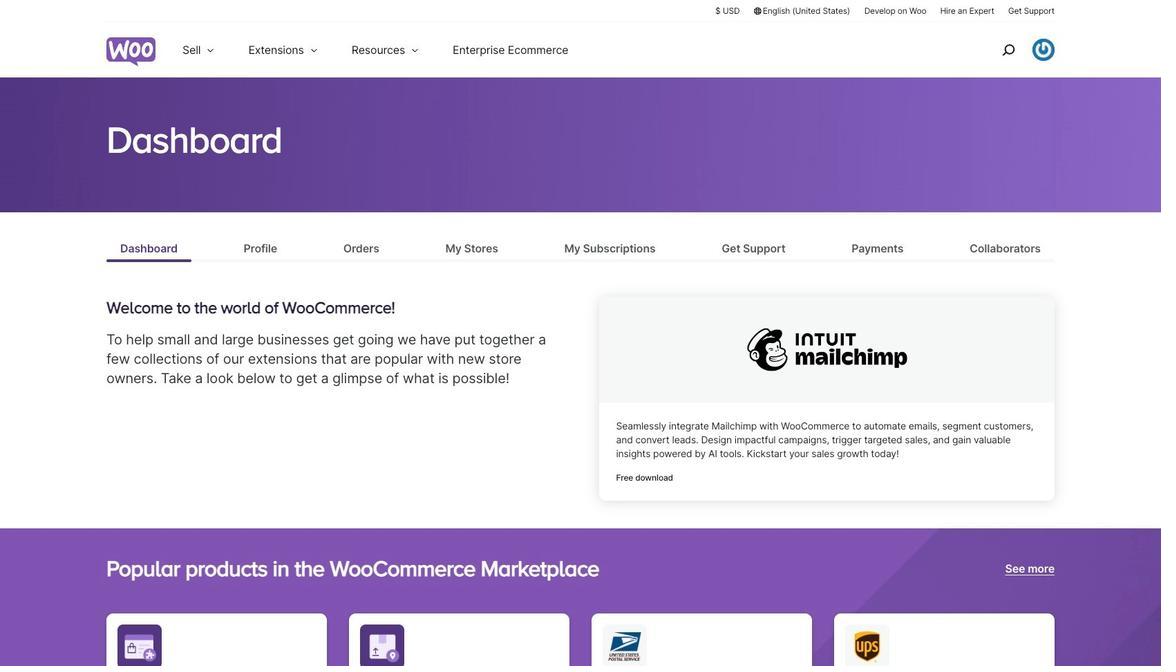 Task type: vqa. For each thing, say whether or not it's contained in the screenshot.
Gravatar image
no



Task type: describe. For each thing, give the bounding box(es) containing it.
service navigation menu element
[[973, 27, 1055, 72]]

open account menu image
[[1033, 39, 1055, 61]]

search image
[[998, 39, 1020, 61]]



